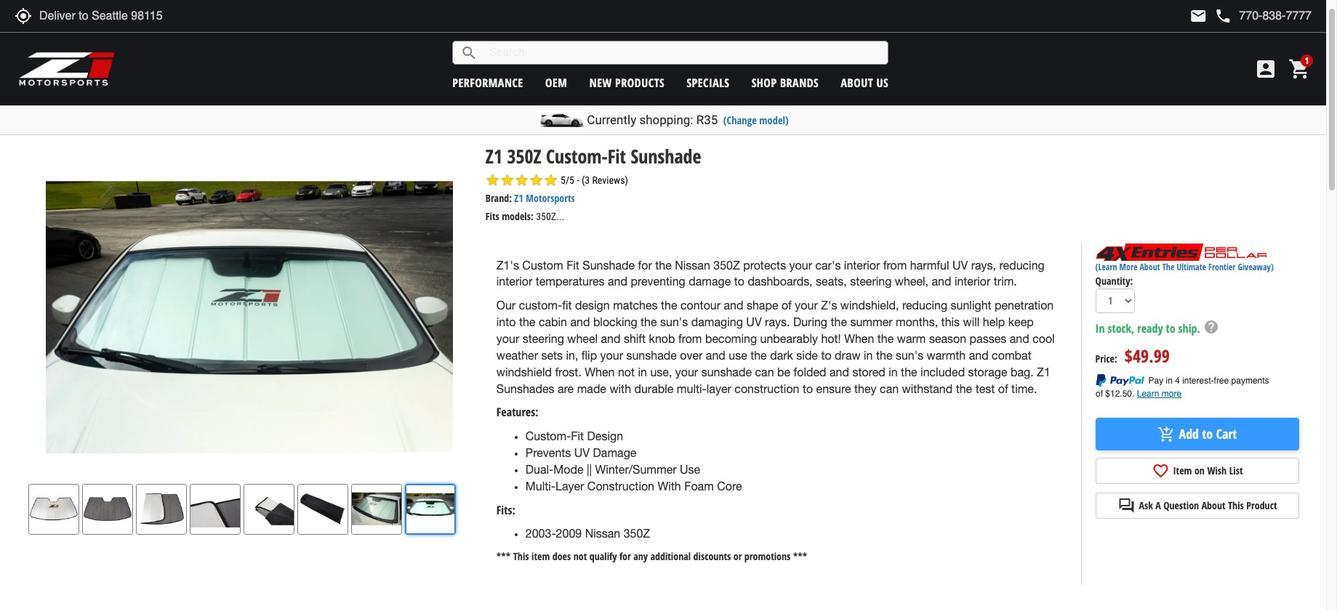 Task type: vqa. For each thing, say whether or not it's contained in the screenshot.
SALE - Blemished AEM 370Z Cold Air Intake Kit's SALE
no



Task type: locate. For each thing, give the bounding box(es) containing it.
frost.
[[555, 366, 582, 379]]

when up 'made'
[[585, 366, 615, 379]]

core
[[717, 480, 742, 493]]

about left us
[[841, 75, 873, 91]]

custom- inside z1 350z custom-fit sunshade star star star star star 5/5 - (3 reviews) brand: z1 motorsports fits models: 350z...
[[546, 143, 608, 170]]

reducing inside our custom-fit design matches the contour and shape of your z's windshield, reducing sunlight penetration into the cabin and blocking the sun's damaging uv rays. during the summer months, this will help keep your steering wheel and shift knob from becoming unbearably hot! when the warm season passes and cool weather sets in, flip your sunshade over and use the dark side to draw in the sun's warmth and combat windshield frost. when not in use, your sunshade can be folded and stored in the included storage bag. z1 sunshades are made with durable multi-layer construction to ensure they can withstand the test of time.
[[902, 299, 948, 312]]

0 vertical spatial when
[[844, 332, 874, 345]]

2 horizontal spatial 350z
[[714, 259, 740, 272]]

interior
[[844, 259, 880, 272], [497, 275, 533, 288], [955, 275, 991, 288]]

0 horizontal spatial z1
[[486, 143, 502, 170]]

your down into
[[497, 332, 519, 345]]

the up hot!
[[831, 316, 847, 329]]

nissan
[[675, 259, 710, 272], [585, 528, 620, 541]]

1 vertical spatial uv
[[746, 316, 762, 329]]

and down harmful
[[932, 275, 951, 288]]

steering inside z1's custom fit sunshade for the nissan 350z protects your car's interior from harmful uv rays, reducing interior temperatures and preventing damage to dashboards, seats, steering wheel, and interior trim.
[[850, 275, 892, 288]]

of right test
[[998, 382, 1008, 395]]

models:
[[502, 210, 534, 223]]

custom-
[[546, 143, 608, 170], [526, 430, 571, 443]]

0 vertical spatial 350z
[[507, 143, 542, 170]]

about left the
[[1140, 261, 1160, 274]]

during
[[793, 316, 828, 329]]

1 horizontal spatial 350z
[[624, 528, 650, 541]]

1 vertical spatial sun's
[[896, 349, 924, 362]]

uv inside custom-fit design prevents uv damage dual-mode || winter/summer use multi-layer construction with foam core
[[574, 447, 590, 460]]

not
[[618, 366, 635, 379], [574, 550, 587, 564]]

combat
[[992, 349, 1032, 362]]

bag.
[[1011, 366, 1034, 379]]

fit
[[608, 143, 626, 170], [567, 259, 580, 272], [571, 430, 584, 443]]

question
[[1164, 499, 1199, 513]]

and down keep
[[1010, 332, 1030, 345]]

item
[[1173, 464, 1192, 478]]

about right question
[[1202, 499, 1226, 513]]

1 vertical spatial when
[[585, 366, 615, 379]]

0 vertical spatial for
[[638, 259, 652, 272]]

our custom-fit design matches the contour and shape of your z's windshield, reducing sunlight penetration into the cabin and blocking the sun's damaging uv rays. during the summer months, this will help keep your steering wheel and shift knob from becoming unbearably hot! when the warm season passes and cool weather sets in, flip your sunshade over and use the dark side to draw in the sun's warmth and combat windshield frost. when not in use, your sunshade can be folded and stored in the included storage bag. z1 sunshades are made with durable multi-layer construction to ensure they can withstand the test of time.
[[497, 299, 1055, 395]]

z1 up brand: at left
[[486, 143, 502, 170]]

and up matches
[[608, 275, 628, 288]]

nissan up qualify
[[585, 528, 620, 541]]

*** left "item"
[[497, 550, 511, 564]]

in stock, ready to ship. help
[[1096, 319, 1219, 337]]

0 horizontal spatial 350z
[[507, 143, 542, 170]]

storage
[[968, 366, 1008, 379]]

help inside our custom-fit design matches the contour and shape of your z's windshield, reducing sunlight penetration into the cabin and blocking the sun's damaging uv rays. during the summer months, this will help keep your steering wheel and shift knob from becoming unbearably hot! when the warm season passes and cool weather sets in, flip your sunshade over and use the dark side to draw in the sun's warmth and combat windshield frost. when not in use, your sunshade can be folded and stored in the included storage bag. z1 sunshades are made with durable multi-layer construction to ensure they can withstand the test of time.
[[983, 316, 1005, 329]]

0 vertical spatial sun's
[[660, 316, 688, 329]]

z1 right the bag.
[[1037, 366, 1051, 379]]

z1 inside our custom-fit design matches the contour and shape of your z's windshield, reducing sunlight penetration into the cabin and blocking the sun's damaging uv rays. during the summer months, this will help keep your steering wheel and shift knob from becoming unbearably hot! when the warm season passes and cool weather sets in, flip your sunshade over and use the dark side to draw in the sun's warmth and combat windshield frost. when not in use, your sunshade can be folded and stored in the included storage bag. z1 sunshades are made with durable multi-layer construction to ensure they can withstand the test of time.
[[1037, 366, 1051, 379]]

350z up any
[[624, 528, 650, 541]]

new products
[[590, 75, 665, 91]]

uv inside z1's custom fit sunshade for the nissan 350z protects your car's interior from harmful uv rays, reducing interior temperatures and preventing damage to dashboards, seats, steering wheel, and interior trim.
[[953, 259, 968, 272]]

1 horizontal spatial help
[[1203, 319, 1219, 335]]

the inside z1's custom fit sunshade for the nissan 350z protects your car's interior from harmful uv rays, reducing interior temperatures and preventing damage to dashboards, seats, steering wheel, and interior trim.
[[655, 259, 672, 272]]

model)
[[759, 113, 789, 127]]

not up with
[[618, 366, 635, 379]]

uv
[[953, 259, 968, 272], [746, 316, 762, 329], [574, 447, 590, 460]]

1 horizontal spatial from
[[883, 259, 907, 272]]

your down over
[[675, 366, 698, 379]]

help right the ship.
[[1203, 319, 1219, 335]]

sun's down warm
[[896, 349, 924, 362]]

3 star from the left
[[515, 173, 529, 188]]

2003-2009 nissan 350z
[[526, 528, 650, 541]]

in up stored
[[864, 349, 873, 362]]

when
[[844, 332, 874, 345], [585, 366, 615, 379]]

mail phone
[[1190, 7, 1232, 25]]

with
[[658, 480, 681, 493]]

draw
[[835, 349, 861, 362]]

z1 350z custom-fit sunshade star star star star star 5/5 - (3 reviews) brand: z1 motorsports fits models: 350z...
[[486, 143, 701, 223]]

350z up damage
[[714, 259, 740, 272]]

giveaway)
[[1238, 261, 1274, 274]]

0 horizontal spatial reducing
[[902, 299, 948, 312]]

they
[[855, 382, 877, 395]]

1 vertical spatial custom-
[[526, 430, 571, 443]]

1 vertical spatial nissan
[[585, 528, 620, 541]]

sunshade up "temperatures"
[[583, 259, 635, 272]]

harmful
[[910, 259, 949, 272]]

0 horizontal spatial help
[[983, 316, 1005, 329]]

to left the ship.
[[1166, 321, 1176, 337]]

1 vertical spatial from
[[678, 332, 702, 345]]

and up the wheel
[[570, 316, 590, 329]]

from up over
[[678, 332, 702, 345]]

1 vertical spatial sunshade
[[583, 259, 635, 272]]

2 vertical spatial uv
[[574, 447, 590, 460]]

0 horizontal spatial not
[[574, 550, 587, 564]]

1 vertical spatial steering
[[523, 332, 564, 345]]

z1 up models:
[[514, 191, 523, 205]]

oem link
[[545, 75, 567, 91]]

dashboards,
[[748, 275, 813, 288]]

help up the passes
[[983, 316, 1005, 329]]

a
[[1156, 499, 1161, 513]]

interior down z1's
[[497, 275, 533, 288]]

0 horizontal spatial in
[[638, 366, 647, 379]]

ready
[[1138, 321, 1163, 337]]

shopping:
[[640, 113, 693, 127]]

custom- up "5/5 -"
[[546, 143, 608, 170]]

2 horizontal spatial z1
[[1037, 366, 1051, 379]]

350z
[[507, 143, 542, 170], [714, 259, 740, 272], [624, 528, 650, 541]]

stock,
[[1108, 321, 1135, 337]]

this
[[1228, 499, 1244, 513], [513, 550, 529, 564]]

2 horizontal spatial in
[[889, 366, 898, 379]]

0 vertical spatial fit
[[608, 143, 626, 170]]

1 vertical spatial this
[[513, 550, 529, 564]]

fit inside z1 350z custom-fit sunshade star star star star star 5/5 - (3 reviews) brand: z1 motorsports fits models: 350z...
[[608, 143, 626, 170]]

steering up sets
[[523, 332, 564, 345]]

frontier
[[1209, 261, 1236, 274]]

0 horizontal spatial from
[[678, 332, 702, 345]]

1 horizontal spatial reducing
[[1000, 259, 1045, 272]]

to inside in stock, ready to ship. help
[[1166, 321, 1176, 337]]

1 vertical spatial fit
[[567, 259, 580, 272]]

1 horizontal spatial uv
[[746, 316, 762, 329]]

2 horizontal spatial about
[[1202, 499, 1226, 513]]

sunshades
[[497, 382, 555, 395]]

temperatures
[[536, 275, 605, 288]]

flip
[[582, 349, 597, 362]]

fit up "temperatures"
[[567, 259, 580, 272]]

2 vertical spatial z1
[[1037, 366, 1051, 379]]

1 vertical spatial reducing
[[902, 299, 948, 312]]

the up preventing on the top of the page
[[655, 259, 672, 272]]

0 horizontal spatial interior
[[497, 275, 533, 288]]

in right stored
[[889, 366, 898, 379]]

1 horizontal spatial not
[[618, 366, 635, 379]]

0 vertical spatial from
[[883, 259, 907, 272]]

with
[[610, 382, 631, 395]]

0 horizontal spatial for
[[619, 550, 631, 564]]

and
[[608, 275, 628, 288], [932, 275, 951, 288], [724, 299, 744, 312], [570, 316, 590, 329], [601, 332, 621, 345], [1010, 332, 1030, 345], [706, 349, 726, 362], [969, 349, 989, 362], [830, 366, 849, 379]]

of up "rays."
[[782, 299, 792, 312]]

reducing up the trim.
[[1000, 259, 1045, 272]]

shape
[[747, 299, 778, 312]]

for left any
[[619, 550, 631, 564]]

1 horizontal spatial this
[[1228, 499, 1244, 513]]

custom- inside custom-fit design prevents uv damage dual-mode || winter/summer use multi-layer construction with foam core
[[526, 430, 571, 443]]

your inside z1's custom fit sunshade for the nissan 350z protects your car's interior from harmful uv rays, reducing interior temperatures and preventing damage to dashboards, seats, steering wheel, and interior trim.
[[789, 259, 812, 272]]

from up the wheel,
[[883, 259, 907, 272]]

this inside question_answer ask a question about this product
[[1228, 499, 1244, 513]]

Search search field
[[478, 42, 888, 64]]

1 horizontal spatial sunshade
[[701, 366, 752, 379]]

custom- up prevents
[[526, 430, 571, 443]]

uv up ||
[[574, 447, 590, 460]]

1 horizontal spatial ***
[[793, 550, 807, 564]]

ship.
[[1178, 321, 1200, 337]]

0 horizontal spatial this
[[513, 550, 529, 564]]

||
[[587, 463, 592, 476]]

about us
[[841, 75, 889, 91]]

sunshade up use,
[[626, 349, 677, 362]]

the right the use
[[751, 349, 767, 362]]

2 vertical spatial fit
[[571, 430, 584, 443]]

1 vertical spatial of
[[998, 382, 1008, 395]]

2 star from the left
[[500, 173, 515, 188]]

included
[[921, 366, 965, 379]]

your up dashboards,
[[789, 259, 812, 272]]

damaging
[[691, 316, 743, 329]]

quantity:
[[1096, 274, 1133, 288]]

sun's up knob
[[660, 316, 688, 329]]

0 horizontal spatial steering
[[523, 332, 564, 345]]

1 horizontal spatial interior
[[844, 259, 880, 272]]

0 horizontal spatial uv
[[574, 447, 590, 460]]

design
[[587, 430, 623, 443]]

0 vertical spatial reducing
[[1000, 259, 1045, 272]]

not inside our custom-fit design matches the contour and shape of your z's windshield, reducing sunlight penetration into the cabin and blocking the sun's damaging uv rays. during the summer months, this will help keep your steering wheel and shift knob from becoming unbearably hot! when the warm season passes and cool weather sets in, flip your sunshade over and use the dark side to draw in the sun's warmth and combat windshield frost. when not in use, your sunshade can be folded and stored in the included storage bag. z1 sunshades are made with durable multi-layer construction to ensure they can withstand the test of time.
[[618, 366, 635, 379]]

*** right promotions
[[793, 550, 807, 564]]

5 star from the left
[[544, 173, 558, 188]]

not right does
[[574, 550, 587, 564]]

from
[[883, 259, 907, 272], [678, 332, 702, 345]]

your right "flip"
[[600, 349, 623, 362]]

350z up z1 motorsports link
[[507, 143, 542, 170]]

interior right car's
[[844, 259, 880, 272]]

sunshade down shopping:
[[631, 143, 701, 170]]

1 horizontal spatial can
[[880, 382, 899, 395]]

the up knob
[[641, 316, 657, 329]]

product
[[1247, 499, 1277, 513]]

fit left the design on the left
[[571, 430, 584, 443]]

warm
[[897, 332, 926, 345]]

1 vertical spatial 350z
[[714, 259, 740, 272]]

car's
[[816, 259, 841, 272]]

for up preventing on the top of the page
[[638, 259, 652, 272]]

from inside our custom-fit design matches the contour and shape of your z's windshield, reducing sunlight penetration into the cabin and blocking the sun's damaging uv rays. during the summer months, this will help keep your steering wheel and shift knob from becoming unbearably hot! when the warm season passes and cool weather sets in, flip your sunshade over and use the dark side to draw in the sun's warmth and combat windshield frost. when not in use, your sunshade can be folded and stored in the included storage bag. z1 sunshades are made with durable multi-layer construction to ensure they can withstand the test of time.
[[678, 332, 702, 345]]

can right the they
[[880, 382, 899, 395]]

will
[[963, 316, 980, 329]]

design
[[575, 299, 610, 312]]

fit inside z1's custom fit sunshade for the nissan 350z protects your car's interior from harmful uv rays, reducing interior temperatures and preventing damage to dashboards, seats, steering wheel, and interior trim.
[[567, 259, 580, 272]]

us
[[877, 75, 889, 91]]

weather
[[497, 349, 538, 362]]

fit down the 'currently'
[[608, 143, 626, 170]]

this left product
[[1228, 499, 1244, 513]]

1 horizontal spatial nissan
[[675, 259, 710, 272]]

made
[[577, 382, 606, 395]]

0 vertical spatial this
[[1228, 499, 1244, 513]]

1 horizontal spatial about
[[1140, 261, 1160, 274]]

2003-
[[526, 528, 556, 541]]

this left "item"
[[513, 550, 529, 564]]

0 vertical spatial uv
[[953, 259, 968, 272]]

withstand
[[902, 382, 953, 395]]

0 vertical spatial not
[[618, 366, 635, 379]]

0 vertical spatial nissan
[[675, 259, 710, 272]]

0 vertical spatial about
[[841, 75, 873, 91]]

item
[[532, 550, 550, 564]]

custom-fit design prevents uv damage dual-mode || winter/summer use multi-layer construction with foam core
[[526, 430, 742, 493]]

350z...
[[536, 211, 564, 223]]

steering up windshield,
[[850, 275, 892, 288]]

trim.
[[994, 275, 1017, 288]]

to right damage
[[734, 275, 745, 288]]

the right into
[[519, 316, 536, 329]]

1 vertical spatial about
[[1140, 261, 1160, 274]]

sun's
[[660, 316, 688, 329], [896, 349, 924, 362]]

0 horizontal spatial sunshade
[[626, 349, 677, 362]]

2 horizontal spatial uv
[[953, 259, 968, 272]]

0 vertical spatial sunshade
[[626, 349, 677, 362]]

nissan up damage
[[675, 259, 710, 272]]

test
[[976, 382, 995, 395]]

r35
[[696, 113, 718, 127]]

reducing up the months,
[[902, 299, 948, 312]]

fits:
[[497, 502, 515, 518]]

or
[[734, 550, 742, 564]]

0 vertical spatial sunshade
[[631, 143, 701, 170]]

the down preventing on the top of the page
[[661, 299, 677, 312]]

uv left rays,
[[953, 259, 968, 272]]

1 horizontal spatial steering
[[850, 275, 892, 288]]

for inside z1's custom fit sunshade for the nissan 350z protects your car's interior from harmful uv rays, reducing interior temperatures and preventing damage to dashboards, seats, steering wheel, and interior trim.
[[638, 259, 652, 272]]

0 horizontal spatial ***
[[497, 550, 511, 564]]

promotions
[[745, 550, 791, 564]]

sunshade up layer
[[701, 366, 752, 379]]

to right "add"
[[1202, 425, 1213, 443]]

$49.99
[[1125, 344, 1170, 368]]

uv down shape
[[746, 316, 762, 329]]

0 vertical spatial of
[[782, 299, 792, 312]]

to down folded
[[803, 382, 813, 395]]

0 vertical spatial custom-
[[546, 143, 608, 170]]

1 horizontal spatial sun's
[[896, 349, 924, 362]]

new products link
[[590, 75, 665, 91]]

winter/summer
[[595, 463, 677, 476]]

in left use,
[[638, 366, 647, 379]]

rays.
[[765, 316, 790, 329]]

1 vertical spatial z1
[[514, 191, 523, 205]]

when up draw
[[844, 332, 874, 345]]

1 vertical spatial for
[[619, 550, 631, 564]]

0 horizontal spatial nissan
[[585, 528, 620, 541]]

1 horizontal spatial for
[[638, 259, 652, 272]]

construction
[[587, 480, 654, 493]]

1 vertical spatial sunshade
[[701, 366, 752, 379]]

0 vertical spatial can
[[755, 366, 774, 379]]

discounts
[[693, 550, 731, 564]]

0 vertical spatial steering
[[850, 275, 892, 288]]

interior down rays,
[[955, 275, 991, 288]]

layer
[[556, 480, 584, 493]]

star
[[486, 173, 500, 188], [500, 173, 515, 188], [515, 173, 529, 188], [529, 173, 544, 188], [544, 173, 558, 188]]

can up construction
[[755, 366, 774, 379]]

the down summer
[[878, 332, 894, 345]]

penetration
[[995, 299, 1054, 312]]

2 vertical spatial about
[[1202, 499, 1226, 513]]

0 horizontal spatial about
[[841, 75, 873, 91]]



Task type: describe. For each thing, give the bounding box(es) containing it.
damage
[[593, 447, 637, 460]]

0 vertical spatial z1
[[486, 143, 502, 170]]

0 horizontal spatial of
[[782, 299, 792, 312]]

help inside in stock, ready to ship. help
[[1203, 319, 1219, 335]]

0 horizontal spatial when
[[585, 366, 615, 379]]

search
[[460, 44, 478, 61]]

z1's
[[497, 259, 519, 272]]

durable
[[634, 382, 674, 395]]

(learn more about the ultimate frontier giveaway)
[[1096, 261, 1274, 274]]

over
[[680, 349, 703, 362]]

z1 motorsports link
[[514, 191, 575, 205]]

any
[[634, 550, 648, 564]]

1 horizontal spatial of
[[998, 382, 1008, 395]]

knob
[[649, 332, 675, 345]]

to down hot!
[[821, 349, 832, 362]]

warmth
[[927, 349, 966, 362]]

0 horizontal spatial sun's
[[660, 316, 688, 329]]

more
[[1120, 261, 1138, 274]]

multi-
[[677, 382, 707, 395]]

and down 'blocking'
[[601, 332, 621, 345]]

currently shopping: r35 (change model)
[[587, 113, 789, 127]]

about inside question_answer ask a question about this product
[[1202, 499, 1226, 513]]

1 horizontal spatial in
[[864, 349, 873, 362]]

nissan inside z1's custom fit sunshade for the nissan 350z protects your car's interior from harmful uv rays, reducing interior temperatures and preventing damage to dashboards, seats, steering wheel, and interior trim.
[[675, 259, 710, 272]]

(learn more about the ultimate frontier giveaway) link
[[1096, 261, 1274, 274]]

my_location
[[15, 7, 32, 25]]

the left test
[[956, 382, 972, 395]]

2 vertical spatial 350z
[[624, 528, 650, 541]]

1 vertical spatial can
[[880, 382, 899, 395]]

4 star from the left
[[529, 173, 544, 188]]

foam
[[684, 480, 714, 493]]

350z inside z1's custom fit sunshade for the nissan 350z protects your car's interior from harmful uv rays, reducing interior temperatures and preventing damage to dashboards, seats, steering wheel, and interior trim.
[[714, 259, 740, 272]]

2 *** from the left
[[793, 550, 807, 564]]

into
[[497, 316, 516, 329]]

0 horizontal spatial can
[[755, 366, 774, 379]]

prevents
[[526, 447, 571, 460]]

favorite_border item on wish list
[[1152, 463, 1243, 480]]

(learn
[[1096, 261, 1117, 274]]

uv inside our custom-fit design matches the contour and shape of your z's windshield, reducing sunlight penetration into the cabin and blocking the sun's damaging uv rays. during the summer months, this will help keep your steering wheel and shift knob from becoming unbearably hot! when the warm season passes and cool weather sets in, flip your sunshade over and use the dark side to draw in the sun's warmth and combat windshield frost. when not in use, your sunshade can be folded and stored in the included storage bag. z1 sunshades are made with durable multi-layer construction to ensure they can withstand the test of time.
[[746, 316, 762, 329]]

z1's custom fit sunshade for the nissan 350z protects your car's interior from harmful uv rays, reducing interior temperatures and preventing damage to dashboards, seats, steering wheel, and interior trim.
[[497, 259, 1045, 288]]

1 *** from the left
[[497, 550, 511, 564]]

wheel
[[567, 332, 598, 345]]

qualify
[[590, 550, 617, 564]]

the
[[1163, 261, 1175, 274]]

use,
[[650, 366, 672, 379]]

multi-
[[526, 480, 556, 493]]

new
[[590, 75, 612, 91]]

summer
[[850, 316, 893, 329]]

currently
[[587, 113, 636, 127]]

to inside add_shopping_cart add to cart
[[1202, 425, 1213, 443]]

becoming
[[705, 332, 757, 345]]

1 horizontal spatial z1
[[514, 191, 523, 205]]

brand:
[[486, 191, 512, 205]]

performance link
[[452, 75, 523, 91]]

and up storage
[[969, 349, 989, 362]]

add_shopping_cart
[[1158, 426, 1176, 443]]

mail
[[1190, 7, 1207, 25]]

performance
[[452, 75, 523, 91]]

ultimate
[[1177, 261, 1207, 274]]

custom
[[522, 259, 563, 272]]

and up ensure
[[830, 366, 849, 379]]

dark
[[770, 349, 793, 362]]

(change model) link
[[723, 113, 789, 127]]

350z inside z1 350z custom-fit sunshade star star star star star 5/5 - (3 reviews) brand: z1 motorsports fits models: 350z...
[[507, 143, 542, 170]]

ensure
[[816, 382, 851, 395]]

side
[[797, 349, 818, 362]]

z1 motorsports logo image
[[18, 51, 116, 87]]

specials link
[[687, 75, 730, 91]]

stored
[[853, 366, 886, 379]]

2 horizontal spatial interior
[[955, 275, 991, 288]]

protects
[[743, 259, 786, 272]]

damage
[[689, 275, 731, 288]]

products
[[615, 75, 665, 91]]

1 vertical spatial not
[[574, 550, 587, 564]]

the up stored
[[876, 349, 893, 362]]

sets
[[541, 349, 563, 362]]

this
[[941, 316, 960, 329]]

cabin
[[539, 316, 567, 329]]

shopping_cart
[[1289, 57, 1312, 81]]

construction
[[735, 382, 800, 395]]

use
[[729, 349, 747, 362]]

*** this item does not qualify for any additional discounts or promotions ***
[[497, 550, 807, 564]]

1 horizontal spatial when
[[844, 332, 874, 345]]

and up damaging
[[724, 299, 744, 312]]

2009
[[556, 528, 582, 541]]

shopping_cart link
[[1285, 57, 1312, 81]]

account_box link
[[1251, 57, 1281, 81]]

and left the use
[[706, 349, 726, 362]]

cool
[[1033, 332, 1055, 345]]

your up during
[[795, 299, 818, 312]]

question_answer
[[1118, 498, 1135, 515]]

from inside z1's custom fit sunshade for the nissan 350z protects your car's interior from harmful uv rays, reducing interior temperatures and preventing damage to dashboards, seats, steering wheel, and interior trim.
[[883, 259, 907, 272]]

reducing inside z1's custom fit sunshade for the nissan 350z protects your car's interior from harmful uv rays, reducing interior temperatures and preventing damage to dashboards, seats, steering wheel, and interior trim.
[[1000, 259, 1045, 272]]

the up withstand
[[901, 366, 917, 379]]

to inside z1's custom fit sunshade for the nissan 350z protects your car's interior from harmful uv rays, reducing interior temperatures and preventing damage to dashboards, seats, steering wheel, and interior trim.
[[734, 275, 745, 288]]

z's
[[821, 299, 837, 312]]

our
[[497, 299, 516, 312]]

price:
[[1096, 352, 1118, 365]]

sunshade inside z1's custom fit sunshade for the nissan 350z protects your car's interior from harmful uv rays, reducing interior temperatures and preventing damage to dashboards, seats, steering wheel, and interior trim.
[[583, 259, 635, 272]]

steering inside our custom-fit design matches the contour and shape of your z's windshield, reducing sunlight penetration into the cabin and blocking the sun's damaging uv rays. during the summer months, this will help keep your steering wheel and shift knob from becoming unbearably hot! when the warm season passes and cool weather sets in, flip your sunshade over and use the dark side to draw in the sun's warmth and combat windshield frost. when not in use, your sunshade can be folded and stored in the included storage bag. z1 sunshades are made with durable multi-layer construction to ensure they can withstand the test of time.
[[523, 332, 564, 345]]

layer
[[707, 382, 731, 395]]

folded
[[794, 366, 827, 379]]

fit inside custom-fit design prevents uv damage dual-mode || winter/summer use multi-layer construction with foam core
[[571, 430, 584, 443]]

contour
[[681, 299, 721, 312]]

sunshade inside z1 350z custom-fit sunshade star star star star star 5/5 - (3 reviews) brand: z1 motorsports fits models: 350z...
[[631, 143, 701, 170]]

hot!
[[821, 332, 841, 345]]

phone
[[1215, 7, 1232, 25]]

matches
[[613, 299, 658, 312]]

be
[[777, 366, 791, 379]]

add_shopping_cart add to cart
[[1158, 425, 1237, 443]]

features:
[[497, 405, 539, 421]]

windshield,
[[841, 299, 899, 312]]

add
[[1179, 425, 1199, 443]]

about us link
[[841, 75, 889, 91]]

mode
[[554, 463, 584, 476]]

phone link
[[1215, 7, 1312, 25]]

1 star from the left
[[486, 173, 500, 188]]



